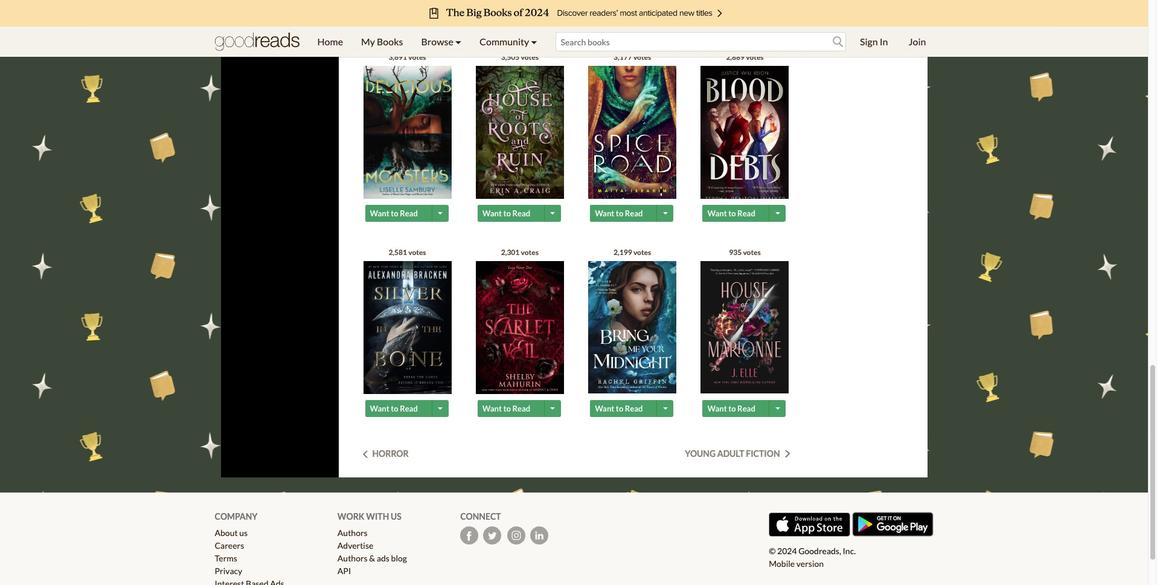Task type: vqa. For each thing, say whether or not it's contained in the screenshot.
The Most Anticipated Books of 2024 Image
yes



Task type: locate. For each thing, give the bounding box(es) containing it.
goodreads,
[[799, 546, 842, 556]]

votes for 3,691 votes
[[409, 53, 426, 62]]

terms
[[215, 553, 237, 563]]

spice road by maiya ibrahim image
[[589, 66, 677, 200]]

young adult fiction link
[[686, 449, 790, 459]]

2,889
[[727, 53, 745, 62]]

2011 awards link
[[235, 46, 285, 55]]

menu
[[309, 27, 547, 57]]

home
[[318, 36, 343, 47]]

about
[[215, 528, 238, 538]]

awards for 2012 awards
[[254, 28, 285, 37]]

2,581
[[389, 248, 407, 257]]

2 ▾ from the left
[[531, 36, 538, 47]]

us right with
[[391, 511, 402, 522]]

0 horizontal spatial us
[[240, 528, 248, 538]]

authors down advertise link
[[338, 553, 368, 563]]

3,505 votes
[[501, 53, 539, 62]]

1 vertical spatial awards
[[254, 28, 285, 37]]

0 vertical spatial authors
[[338, 528, 368, 538]]

awards for 2013 awards
[[254, 10, 285, 19]]

mobile version link
[[769, 559, 824, 569]]

1 awards from the top
[[254, 10, 285, 19]]

0 vertical spatial awards
[[254, 10, 285, 19]]

1 vertical spatial us
[[240, 528, 248, 538]]

▾ inside popup button
[[456, 36, 462, 47]]

community
[[480, 36, 530, 47]]

0 horizontal spatial ▾
[[456, 36, 462, 47]]

1 ▾ from the left
[[456, 36, 462, 47]]

1 vertical spatial authors
[[338, 553, 368, 563]]

votes for 2,301 votes
[[521, 248, 539, 257]]

awards
[[254, 10, 285, 19], [254, 28, 285, 37], [254, 46, 285, 55]]

silver in the bone by alexandra bracken image
[[364, 261, 452, 394]]

us inside 'about us careers terms privacy'
[[240, 528, 248, 538]]

the most anticipated books of 2024 image
[[91, 0, 1058, 27]]

awards up 2011 awards link on the left top
[[254, 28, 285, 37]]

read
[[400, 13, 418, 23], [513, 13, 531, 23], [625, 13, 643, 23], [738, 13, 756, 23], [400, 209, 418, 218], [513, 209, 531, 218], [625, 209, 643, 218], [738, 209, 756, 218], [400, 404, 418, 414], [513, 404, 531, 414], [625, 404, 643, 414], [738, 404, 756, 414]]

sign
[[861, 36, 878, 47]]

▾
[[456, 36, 462, 47], [531, 36, 538, 47]]

votes for 3,505 votes
[[521, 53, 539, 62]]

books
[[377, 36, 403, 47]]

terms link
[[215, 553, 237, 563]]

bring me your midnight by rachel  griffin image
[[589, 261, 677, 394]]

connect
[[461, 511, 501, 522]]

my books link
[[352, 27, 412, 57]]

awards up 2012 awards
[[254, 10, 285, 19]]

awards down 2012 awards
[[254, 46, 285, 55]]

▾ right browse
[[456, 36, 462, 47]]

votes for 2,581 votes
[[409, 248, 426, 257]]

these infinite threads by tahereh mafi image
[[364, 0, 452, 4]]

▾ up 3,505 votes
[[531, 36, 538, 47]]

2,581 votes
[[389, 248, 426, 257]]

api
[[338, 566, 351, 576]]

join
[[909, 36, 927, 47]]

inc.
[[843, 546, 856, 556]]

votes
[[409, 53, 426, 62], [521, 53, 539, 62], [634, 53, 652, 62], [747, 53, 764, 62], [409, 248, 426, 257], [521, 248, 539, 257], [634, 248, 652, 257], [744, 248, 761, 257]]

2,301 votes
[[501, 248, 539, 257]]

3 awards from the top
[[254, 46, 285, 55]]

2 awards from the top
[[254, 28, 285, 37]]

votes right the 935
[[744, 248, 761, 257]]

goodreads on facebook image
[[461, 527, 479, 545]]

with
[[366, 511, 389, 522]]

votes right 3,691
[[409, 53, 426, 62]]

Search for books to add to your shelves search field
[[556, 32, 847, 51]]

download app for android image
[[852, 512, 934, 537]]

foul heart huntsman by chloe gong image
[[476, 0, 564, 3]]

authors up advertise link
[[338, 528, 368, 538]]

want
[[370, 13, 390, 23], [483, 13, 502, 23], [595, 13, 615, 23], [708, 13, 727, 23], [370, 209, 390, 218], [483, 209, 502, 218], [595, 209, 615, 218], [708, 209, 727, 218], [370, 404, 390, 414], [483, 404, 502, 414], [595, 404, 615, 414], [708, 404, 727, 414]]

2012 awards link
[[235, 28, 285, 37]]

1 horizontal spatial ▾
[[531, 36, 538, 47]]

sign in link
[[852, 27, 898, 57]]

3,177 votes
[[614, 53, 652, 62]]

votes right 2,199
[[634, 248, 652, 257]]

menu containing home
[[309, 27, 547, 57]]

authors
[[338, 528, 368, 538], [338, 553, 368, 563]]

us
[[391, 511, 402, 522], [240, 528, 248, 538]]

to
[[391, 13, 399, 23], [504, 13, 511, 23], [616, 13, 624, 23], [729, 13, 736, 23], [391, 209, 399, 218], [504, 209, 511, 218], [616, 209, 624, 218], [729, 209, 736, 218], [391, 404, 399, 414], [504, 404, 511, 414], [616, 404, 624, 414], [729, 404, 736, 414]]

ads
[[377, 553, 390, 563]]

votes right 2,581
[[409, 248, 426, 257]]

2 vertical spatial awards
[[254, 46, 285, 55]]

blood debts by terry j. benton-walker image
[[701, 66, 790, 208]]

in
[[880, 36, 889, 47]]

votes right 3,177
[[634, 53, 652, 62]]

home link
[[309, 27, 352, 57]]

0 vertical spatial us
[[391, 511, 402, 522]]

votes right 3,505 at the top
[[521, 53, 539, 62]]

© 2024 goodreads, inc. mobile version
[[769, 546, 856, 569]]

mobile
[[769, 559, 795, 569]]

young adult fiction
[[686, 449, 781, 459]]

1 horizontal spatial us
[[391, 511, 402, 522]]

privacy link
[[215, 566, 243, 576]]

935
[[730, 248, 742, 257]]

us right "about"
[[240, 528, 248, 538]]

young
[[686, 449, 716, 459]]

votes right 2,301
[[521, 248, 539, 257]]

▾ for community ▾
[[531, 36, 538, 47]]

about us link
[[215, 528, 248, 538]]

votes for 2,199 votes
[[634, 248, 652, 257]]

house of roots and ruin by erin a. craig image
[[476, 66, 564, 199]]

votes right the 2,889
[[747, 53, 764, 62]]

want to read button
[[365, 10, 434, 27], [478, 10, 546, 27], [591, 10, 659, 27], [703, 10, 771, 27], [365, 205, 434, 222], [478, 205, 546, 222], [591, 205, 659, 222], [703, 205, 771, 222], [365, 400, 434, 417], [478, 400, 546, 417], [591, 400, 659, 417], [703, 400, 771, 417]]

want to read
[[370, 13, 418, 23], [483, 13, 531, 23], [595, 13, 643, 23], [708, 13, 756, 23], [370, 209, 418, 218], [483, 209, 531, 218], [595, 209, 643, 218], [708, 209, 756, 218], [370, 404, 418, 414], [483, 404, 531, 414], [595, 404, 643, 414], [708, 404, 756, 414]]

2013
[[235, 10, 252, 19]]

horror link
[[363, 449, 409, 459]]

▾ inside dropdown button
[[531, 36, 538, 47]]

blog
[[391, 553, 407, 563]]

2,889 votes
[[727, 53, 764, 62]]



Task type: describe. For each thing, give the bounding box(es) containing it.
adult
[[718, 449, 745, 459]]

votes for 3,177 votes
[[634, 53, 652, 62]]

company
[[215, 511, 258, 522]]

3,691
[[389, 53, 407, 62]]

delicious monsters by liselle sambury image
[[364, 66, 452, 199]]

house of marionne by j. elle image
[[701, 261, 790, 393]]

2012
[[235, 28, 252, 37]]

careers
[[215, 540, 244, 551]]

authors & ads blog link
[[338, 553, 407, 563]]

2012 awards
[[235, 28, 285, 37]]

votes for 935 votes
[[744, 248, 761, 257]]

goodreads on instagram image
[[508, 527, 526, 545]]

2,199 votes
[[614, 248, 652, 257]]

community ▾
[[480, 36, 538, 47]]

2,199
[[614, 248, 633, 257]]

authors link
[[338, 528, 368, 538]]

browse ▾
[[422, 36, 462, 47]]

▾ for browse ▾
[[456, 36, 462, 47]]

awards for 2011 awards
[[254, 46, 285, 55]]

privacy
[[215, 566, 243, 576]]

authors advertise authors & ads blog api
[[338, 528, 407, 576]]

work
[[338, 511, 365, 522]]

goodreads on twitter image
[[484, 527, 502, 545]]

2 authors from the top
[[338, 553, 368, 563]]

api link
[[338, 566, 351, 576]]

2011
[[235, 46, 252, 55]]

votes for 2,889 votes
[[747, 53, 764, 62]]

my books
[[361, 36, 403, 47]]

3,505
[[501, 53, 520, 62]]

&
[[369, 553, 375, 563]]

community ▾ button
[[471, 27, 547, 57]]

3,177
[[614, 53, 633, 62]]

935 votes
[[730, 248, 761, 257]]

2013 awards
[[235, 10, 285, 19]]

join link
[[900, 27, 936, 57]]

careers link
[[215, 540, 244, 551]]

fiction
[[747, 449, 781, 459]]

sign in
[[861, 36, 889, 47]]

the scarlet veil by shelby mahurin image
[[476, 261, 564, 394]]

about us careers terms privacy
[[215, 528, 248, 576]]

advertise link
[[338, 540, 374, 551]]

©
[[769, 546, 776, 556]]

browse
[[422, 36, 454, 47]]

goodreads on linkedin image
[[531, 527, 549, 545]]

2,301
[[501, 248, 520, 257]]

Search books text field
[[556, 32, 847, 51]]

1 authors from the top
[[338, 528, 368, 538]]

3,691 votes
[[389, 53, 426, 62]]

work with us
[[338, 511, 402, 522]]

download app for ios image
[[769, 513, 851, 537]]

version
[[797, 559, 824, 569]]

my
[[361, 36, 375, 47]]

horror
[[373, 449, 409, 459]]

2011 awards
[[235, 46, 285, 55]]

2024
[[778, 546, 797, 556]]

advertise
[[338, 540, 374, 551]]

browse ▾ button
[[412, 27, 471, 57]]



